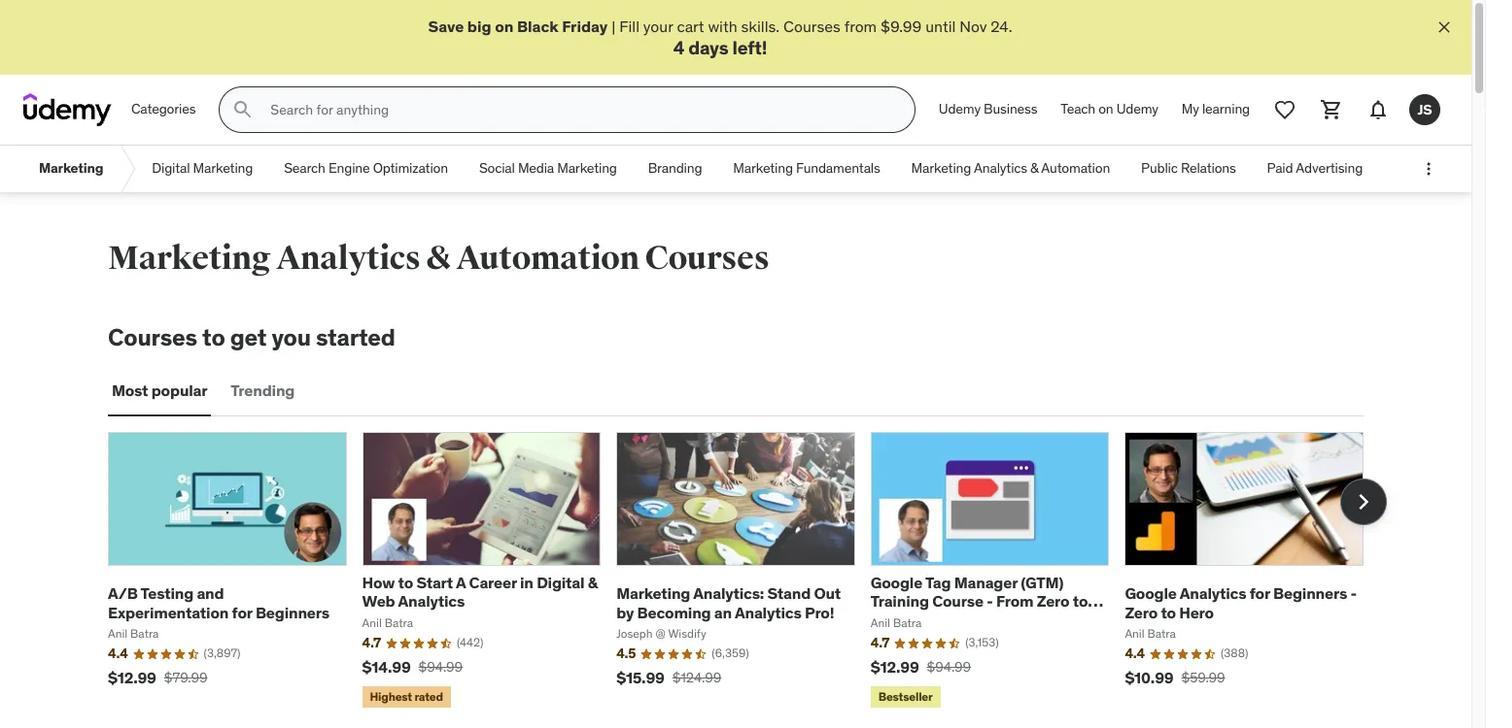 Task type: locate. For each thing, give the bounding box(es) containing it.
1 vertical spatial on
[[1099, 100, 1113, 118]]

courses
[[783, 17, 841, 36], [645, 238, 769, 279], [108, 323, 197, 353]]

js link
[[1402, 87, 1448, 133]]

becoming
[[637, 603, 711, 623]]

google for zero
[[1125, 584, 1177, 604]]

- down next image on the right of the page
[[1351, 584, 1357, 604]]

hero
[[1179, 603, 1214, 623], [871, 611, 905, 630]]

zero
[[1037, 592, 1070, 612], [1125, 603, 1158, 623]]

$9.99
[[881, 17, 922, 36]]

digital marketing link
[[136, 146, 268, 193]]

web
[[362, 592, 395, 612]]

social media marketing
[[479, 160, 617, 177]]

a/b testing and experimentation for beginners
[[108, 584, 329, 623]]

testing
[[140, 584, 193, 604]]

& down "business"
[[1030, 160, 1039, 177]]

marketing for marketing analytics: stand out by becoming an analytics pro!
[[616, 584, 690, 604]]

public relations
[[1141, 160, 1236, 177]]

1 horizontal spatial zero
[[1125, 603, 1158, 623]]

shopping cart with 0 items image
[[1320, 98, 1343, 122]]

1 horizontal spatial google
[[1125, 584, 1177, 604]]

marketing analytics & automation
[[911, 160, 1110, 177]]

1 horizontal spatial automation
[[1041, 160, 1110, 177]]

marketing analytics: stand out by becoming an analytics pro! link
[[616, 584, 841, 623]]

my
[[1182, 100, 1199, 118]]

on
[[495, 17, 514, 36], [1099, 100, 1113, 118]]

digital
[[152, 160, 190, 177], [537, 574, 585, 593]]

2 udemy from the left
[[1116, 100, 1158, 118]]

until
[[926, 17, 956, 36]]

1 horizontal spatial courses
[[645, 238, 769, 279]]

digital inside how to start a career in digital & web analytics
[[537, 574, 585, 593]]

automation down social media marketing link
[[456, 238, 639, 279]]

google inside the google analytics for beginners - zero to hero
[[1125, 584, 1177, 604]]

analytics for marketing analytics & automation
[[974, 160, 1027, 177]]

1 horizontal spatial on
[[1099, 100, 1113, 118]]

training
[[871, 592, 929, 612]]

1 horizontal spatial &
[[588, 574, 598, 593]]

1 horizontal spatial hero
[[1179, 603, 1214, 623]]

friday
[[562, 17, 608, 36]]

0 horizontal spatial digital
[[152, 160, 190, 177]]

on right big
[[495, 17, 514, 36]]

in
[[520, 574, 533, 593]]

how
[[362, 574, 395, 593]]

marketing left the an in the left of the page
[[616, 584, 690, 604]]

2 horizontal spatial &
[[1030, 160, 1039, 177]]

marketing left fundamentals
[[733, 160, 793, 177]]

4
[[673, 36, 684, 60]]

& for marketing analytics & automation courses
[[426, 238, 451, 279]]

popular
[[151, 381, 207, 401]]

analytics
[[974, 160, 1027, 177], [276, 238, 420, 279], [1180, 584, 1246, 604], [398, 592, 465, 612], [735, 603, 801, 623]]

fill
[[619, 17, 640, 36]]

how to start a career in digital & web analytics
[[362, 574, 598, 612]]

0 horizontal spatial hero
[[871, 611, 905, 630]]

0 vertical spatial courses
[[783, 17, 841, 36]]

0 horizontal spatial udemy
[[939, 100, 981, 118]]

digital inside "link"
[[152, 160, 190, 177]]

tag
[[925, 574, 951, 593]]

udemy image
[[23, 93, 112, 127]]

udemy
[[939, 100, 981, 118], [1116, 100, 1158, 118]]

public relations link
[[1126, 146, 1252, 193]]

0 horizontal spatial on
[[495, 17, 514, 36]]

2 horizontal spatial courses
[[783, 17, 841, 36]]

1 horizontal spatial digital
[[537, 574, 585, 593]]

to inside google tag manager (gtm) training course - from zero to hero
[[1073, 592, 1088, 612]]

categories button
[[120, 87, 207, 133]]

analytics:
[[693, 584, 764, 604]]

1 horizontal spatial for
[[1250, 584, 1270, 604]]

marketing down submit search icon
[[193, 160, 253, 177]]

0 horizontal spatial -
[[987, 592, 993, 612]]

marketing analytics: stand out by becoming an analytics pro!
[[616, 584, 841, 623]]

beginners inside a/b testing and experimentation for beginners
[[256, 603, 329, 623]]

analytics inside the marketing analytics & automation link
[[974, 160, 1027, 177]]

1 udemy from the left
[[939, 100, 981, 118]]

carousel element
[[108, 433, 1387, 713]]

0 horizontal spatial beginners
[[256, 603, 329, 623]]

1 vertical spatial automation
[[456, 238, 639, 279]]

0 vertical spatial &
[[1030, 160, 1039, 177]]

1 vertical spatial &
[[426, 238, 451, 279]]

teach on udemy
[[1061, 100, 1158, 118]]

digital right arrow pointing to subcategory menu links image
[[152, 160, 190, 177]]

submit search image
[[232, 98, 255, 122]]

marketing left arrow pointing to subcategory menu links image
[[39, 160, 103, 177]]

analytics inside marketing analytics: stand out by becoming an analytics pro!
[[735, 603, 801, 623]]

save big on black friday | fill your cart with skills. courses from $9.99 until nov 24. 4 days left!
[[428, 17, 1012, 60]]

udemy business
[[939, 100, 1037, 118]]

0 horizontal spatial &
[[426, 238, 451, 279]]

0 vertical spatial automation
[[1041, 160, 1110, 177]]

marketing fundamentals
[[733, 160, 880, 177]]

marketing analytics & automation link
[[896, 146, 1126, 193]]

my learning link
[[1170, 87, 1262, 133]]

- left from
[[987, 592, 993, 612]]

beginners
[[1273, 584, 1347, 604], [256, 603, 329, 623]]

google inside google tag manager (gtm) training course - from zero to hero
[[871, 574, 923, 593]]

Search for anything text field
[[267, 93, 891, 127]]

&
[[1030, 160, 1039, 177], [426, 238, 451, 279], [588, 574, 598, 593]]

most popular button
[[108, 368, 211, 415]]

udemy left my
[[1116, 100, 1158, 118]]

0 vertical spatial digital
[[152, 160, 190, 177]]

hero inside the google analytics for beginners - zero to hero
[[1179, 603, 1214, 623]]

1 horizontal spatial -
[[1351, 584, 1357, 604]]

fundamentals
[[796, 160, 880, 177]]

a/b
[[108, 584, 138, 604]]

google tag manager (gtm) training course - from zero to hero link
[[871, 574, 1103, 630]]

for
[[1250, 584, 1270, 604], [232, 603, 252, 623]]

manager
[[954, 574, 1018, 593]]

how to start a career in digital & web analytics link
[[362, 574, 598, 612]]

courses up 'most popular' in the left of the page
[[108, 323, 197, 353]]

0 horizontal spatial google
[[871, 574, 923, 593]]

2 vertical spatial courses
[[108, 323, 197, 353]]

started
[[316, 323, 395, 353]]

an
[[714, 603, 732, 623]]

courses left from at the right
[[783, 17, 841, 36]]

automation down teach
[[1041, 160, 1110, 177]]

0 vertical spatial on
[[495, 17, 514, 36]]

& right in
[[588, 574, 598, 593]]

automation for marketing analytics & automation
[[1041, 160, 1110, 177]]

(gtm)
[[1021, 574, 1064, 593]]

0 horizontal spatial automation
[[456, 238, 639, 279]]

hero inside google tag manager (gtm) training course - from zero to hero
[[871, 611, 905, 630]]

0 horizontal spatial for
[[232, 603, 252, 623]]

analytics inside the google analytics for beginners - zero to hero
[[1180, 584, 1246, 604]]

out
[[814, 584, 841, 604]]

branding link
[[633, 146, 718, 193]]

marketing inside marketing analytics: stand out by becoming an analytics pro!
[[616, 584, 690, 604]]

1 horizontal spatial udemy
[[1116, 100, 1158, 118]]

digital right in
[[537, 574, 585, 593]]

get
[[230, 323, 267, 353]]

optimization
[[373, 160, 448, 177]]

udemy inside the teach on udemy link
[[1116, 100, 1158, 118]]

marketing down digital marketing "link"
[[108, 238, 271, 279]]

on right teach
[[1099, 100, 1113, 118]]

marketing fundamentals link
[[718, 146, 896, 193]]

a
[[456, 574, 466, 593]]

courses down branding link
[[645, 238, 769, 279]]

google
[[871, 574, 923, 593], [1125, 584, 1177, 604]]

marketing down udemy business link
[[911, 160, 971, 177]]

1 horizontal spatial beginners
[[1273, 584, 1347, 604]]

wishlist image
[[1273, 98, 1297, 122]]

google tag manager (gtm) training course - from zero to hero
[[871, 574, 1088, 630]]

courses inside save big on black friday | fill your cart with skills. courses from $9.99 until nov 24. 4 days left!
[[783, 17, 841, 36]]

udemy left "business"
[[939, 100, 981, 118]]

for inside the google analytics for beginners - zero to hero
[[1250, 584, 1270, 604]]

0 horizontal spatial zero
[[1037, 592, 1070, 612]]

most
[[112, 381, 148, 401]]

1 vertical spatial digital
[[537, 574, 585, 593]]

- inside google tag manager (gtm) training course - from zero to hero
[[987, 592, 993, 612]]

2 vertical spatial &
[[588, 574, 598, 593]]

paid advertising link
[[1252, 146, 1378, 193]]

teach
[[1061, 100, 1095, 118]]

to
[[202, 323, 225, 353], [398, 574, 413, 593], [1073, 592, 1088, 612], [1161, 603, 1176, 623]]

& down optimization
[[426, 238, 451, 279]]



Task type: describe. For each thing, give the bounding box(es) containing it.
advertising
[[1296, 160, 1363, 177]]

|
[[612, 17, 616, 36]]

left!
[[732, 36, 767, 60]]

& for marketing analytics & automation
[[1030, 160, 1039, 177]]

paid
[[1267, 160, 1293, 177]]

marketing analytics & automation courses
[[108, 238, 769, 279]]

automation for marketing analytics & automation courses
[[456, 238, 639, 279]]

social media marketing link
[[464, 146, 633, 193]]

business
[[984, 100, 1037, 118]]

to inside the google analytics for beginners - zero to hero
[[1161, 603, 1176, 623]]

big
[[467, 17, 491, 36]]

nov
[[960, 17, 987, 36]]

from
[[844, 17, 877, 36]]

0 horizontal spatial courses
[[108, 323, 197, 353]]

teach on udemy link
[[1049, 87, 1170, 133]]

media
[[518, 160, 554, 177]]

analytics for google analytics for beginners - zero to hero
[[1180, 584, 1246, 604]]

categories
[[131, 100, 196, 118]]

days
[[688, 36, 728, 60]]

search engine optimization
[[284, 160, 448, 177]]

on inside save big on black friday | fill your cart with skills. courses from $9.99 until nov 24. 4 days left!
[[495, 17, 514, 36]]

courses to get you started
[[108, 323, 395, 353]]

black
[[517, 17, 559, 36]]

marketing for marketing
[[39, 160, 103, 177]]

arrow pointing to subcategory menu links image
[[119, 146, 136, 193]]

social
[[479, 160, 515, 177]]

google analytics for beginners - zero to hero link
[[1125, 584, 1357, 623]]

cart
[[677, 17, 704, 36]]

trending
[[231, 381, 295, 401]]

- inside the google analytics for beginners - zero to hero
[[1351, 584, 1357, 604]]

trending button
[[227, 368, 299, 415]]

for inside a/b testing and experimentation for beginners
[[232, 603, 252, 623]]

marketing link
[[23, 146, 119, 193]]

search engine optimization link
[[268, 146, 464, 193]]

experimentation
[[108, 603, 229, 623]]

udemy business link
[[927, 87, 1049, 133]]

close image
[[1435, 17, 1454, 37]]

paid advertising
[[1267, 160, 1363, 177]]

a/b testing and experimentation for beginners link
[[108, 584, 329, 623]]

google for course
[[871, 574, 923, 593]]

relations
[[1181, 160, 1236, 177]]

learning
[[1202, 100, 1250, 118]]

udemy inside udemy business link
[[939, 100, 981, 118]]

marketing right media
[[557, 160, 617, 177]]

zero inside the google analytics for beginners - zero to hero
[[1125, 603, 1158, 623]]

pro!
[[805, 603, 834, 623]]

next image
[[1348, 487, 1379, 518]]

zero inside google tag manager (gtm) training course - from zero to hero
[[1037, 592, 1070, 612]]

google analytics for beginners - zero to hero
[[1125, 584, 1357, 623]]

marketing for marketing analytics & automation courses
[[108, 238, 271, 279]]

1 vertical spatial courses
[[645, 238, 769, 279]]

stand
[[767, 584, 811, 604]]

search
[[284, 160, 325, 177]]

engine
[[328, 160, 370, 177]]

js
[[1418, 101, 1432, 118]]

start
[[416, 574, 453, 593]]

and
[[197, 584, 224, 604]]

beginners inside the google analytics for beginners - zero to hero
[[1273, 584, 1347, 604]]

skills.
[[741, 17, 780, 36]]

public
[[1141, 160, 1178, 177]]

analytics inside how to start a career in digital & web analytics
[[398, 592, 465, 612]]

digital marketing
[[152, 160, 253, 177]]

to inside how to start a career in digital & web analytics
[[398, 574, 413, 593]]

& inside how to start a career in digital & web analytics
[[588, 574, 598, 593]]

marketing for marketing analytics & automation
[[911, 160, 971, 177]]

analytics for marketing analytics & automation courses
[[276, 238, 420, 279]]

more subcategory menu links image
[[1419, 160, 1439, 179]]

branding
[[648, 160, 702, 177]]

career
[[469, 574, 517, 593]]

with
[[708, 17, 737, 36]]

by
[[616, 603, 634, 623]]

your
[[643, 17, 673, 36]]

24.
[[991, 17, 1012, 36]]

most popular
[[112, 381, 207, 401]]

you
[[272, 323, 311, 353]]

from
[[996, 592, 1034, 612]]

course
[[932, 592, 983, 612]]

notifications image
[[1367, 98, 1390, 122]]

my learning
[[1182, 100, 1250, 118]]

save
[[428, 17, 464, 36]]

marketing for marketing fundamentals
[[733, 160, 793, 177]]



Task type: vqa. For each thing, say whether or not it's contained in the screenshot.
'Marketing' inside the Marketing link
yes



